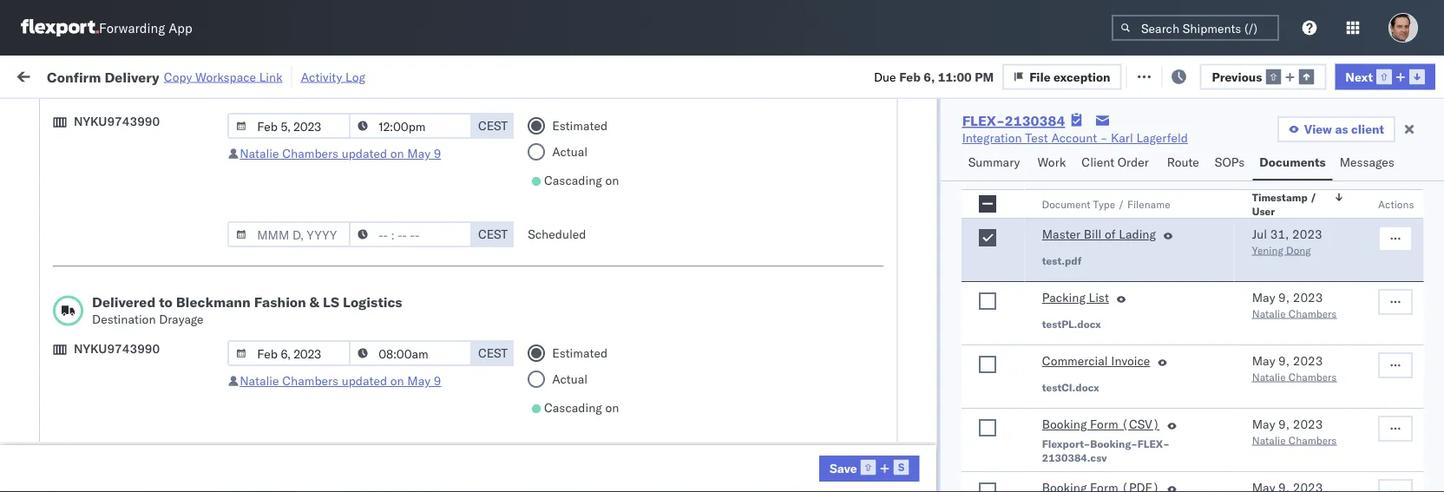 Task type: locate. For each thing, give the bounding box(es) containing it.
4 schedule pickup from los angeles, ca from the top
[[40, 432, 234, 464]]

0 vertical spatial clearance
[[134, 165, 190, 180]]

2023 inside jul 31, 2023 yening dong
[[1292, 227, 1322, 242]]

mode
[[531, 142, 558, 155]]

3 ca from the top
[[40, 373, 56, 388]]

/
[[1310, 191, 1317, 204], [1118, 198, 1125, 211]]

0 vertical spatial cest
[[478, 118, 508, 133]]

file exception
[[1149, 67, 1230, 82], [1030, 69, 1111, 84]]

0 vertical spatial cascading on
[[544, 173, 619, 188]]

ceau7522281, down of
[[1070, 250, 1159, 265]]

-- : -- -- text field down 205 at top left
[[349, 113, 472, 139]]

1 vertical spatial actions
[[1378, 198, 1414, 211]]

6 11:59 from the top
[[280, 441, 313, 457]]

flex-1846748 for schedule delivery appointment link for 2nd schedule delivery appointment button from the top of the page
[[958, 327, 1049, 342]]

1 may 9, 2023 natalie chambers from the top
[[1252, 290, 1337, 320]]

0 vertical spatial mmm d, yyyy text field
[[228, 221, 351, 247]]

3 4, from the top
[[395, 289, 406, 304]]

j for 1st schedule pickup from los angeles, ca link from the top
[[1442, 250, 1445, 266]]

1 : from the left
[[124, 108, 128, 121]]

appointment down to
[[142, 326, 213, 341]]

actions
[[1392, 142, 1428, 155], [1378, 198, 1414, 211]]

ca for 2nd schedule pickup from los angeles, ca link from the bottom of the page
[[40, 373, 56, 388]]

0 vertical spatial estimated
[[552, 118, 608, 133]]

test
[[1026, 130, 1048, 145], [720, 250, 743, 266], [833, 250, 856, 266], [720, 441, 743, 457], [833, 441, 856, 457]]

2 ceau7522281, from the top
[[1070, 250, 1159, 265]]

0 horizontal spatial :
[[124, 108, 128, 121]]

5 ceau7522281, hlxu6269489, hlxu8034992 from the top
[[1070, 365, 1339, 380]]

4 11:59 pm pdt, nov 4, 2022 from the top
[[280, 327, 439, 342]]

ymluw236679313
[[1182, 174, 1294, 189]]

2130384.csv
[[1042, 451, 1107, 464]]

1 actual from the top
[[552, 144, 588, 159]]

1 schedule from the top
[[40, 211, 91, 227]]

pickup for 1st the schedule pickup from los angeles, ca button from the top of the page
[[94, 241, 132, 256]]

flex-1846748 for 2nd schedule pickup from los angeles, ca link from the bottom of the page
[[958, 365, 1049, 380]]

3 ceau7522281, from the top
[[1070, 288, 1159, 303]]

1 vertical spatial upload customs clearance documents button
[[40, 393, 247, 429]]

2 vertical spatial cest
[[478, 346, 508, 361]]

track
[[441, 67, 469, 82]]

-- : -- -- text field down "logistics"
[[349, 340, 472, 366]]

schedule delivery appointment down "delivered"
[[40, 326, 213, 341]]

flex-1846748 down master
[[958, 250, 1049, 266]]

0 vertical spatial upload customs clearance documents
[[40, 165, 190, 197]]

numbers for container numbers
[[1070, 149, 1113, 162]]

schedule delivery appointment button down "delivered"
[[40, 325, 213, 344]]

documents for first the upload customs clearance documents link from the bottom of the page
[[40, 411, 103, 426]]

hlxu6269489, for schedule delivery appointment link for 2nd schedule delivery appointment button from the top of the page
[[1162, 326, 1251, 342]]

nyku9743990 down "delivered"
[[74, 341, 160, 356]]

flex-1846748 down test.pdf
[[958, 289, 1049, 304]]

flex-1846748 down the flex-1660288
[[958, 212, 1049, 227]]

3 los from the top
[[164, 356, 183, 371]]

1 -- : -- -- text field from the top
[[349, 113, 472, 139]]

natalie for testci.docx
[[1252, 371, 1286, 384]]

sops
[[1215, 155, 1245, 170]]

copy
[[164, 69, 192, 84]]

nyku9743990 up workitem button
[[74, 114, 160, 129]]

0 vertical spatial upload
[[40, 165, 79, 180]]

/ right type
[[1118, 198, 1125, 211]]

1 updated from the top
[[342, 146, 387, 161]]

flex-1846748 up testci.docx
[[958, 365, 1049, 380]]

3 hlxu8034992 from the top
[[1254, 288, 1339, 303]]

2 los from the top
[[164, 279, 183, 294]]

5 11:59 pm pdt, nov 4, 2022 from the top
[[280, 365, 439, 380]]

/ right timestamp
[[1310, 191, 1317, 204]]

1846748 down packing
[[996, 327, 1049, 342]]

11:59 for schedule delivery appointment link related to first schedule delivery appointment button
[[280, 212, 313, 227]]

gaurav j for 1st schedule pickup from los angeles, ca link from the top
[[1399, 250, 1445, 266]]

work
[[50, 63, 95, 87]]

chambers for testci.docx
[[1289, 371, 1337, 384]]

2023 for packing list
[[1293, 290, 1323, 306]]

1 vertical spatial drayage
[[159, 312, 204, 327]]

gaurav j
[[1399, 174, 1445, 189], [1399, 212, 1445, 227], [1399, 250, 1445, 266], [1399, 327, 1445, 342]]

ca for fourth schedule pickup from los angeles, ca link from the top of the page
[[40, 449, 56, 464]]

schedule delivery appointment down workitem button
[[40, 211, 213, 227]]

numbers down the container
[[1070, 149, 1113, 162]]

ceau7522281, for schedule delivery appointment link related to first schedule delivery appointment button
[[1070, 212, 1159, 227]]

1 11:59 pm pdt, nov 4, 2022 from the top
[[280, 212, 439, 227]]

flex-1889466 button
[[931, 437, 1052, 461], [931, 437, 1052, 461]]

file up 2130384
[[1030, 69, 1051, 84]]

3 schedule from the top
[[40, 279, 91, 294]]

1 nov from the top
[[369, 212, 392, 227]]

1 drayage from the top
[[159, 84, 204, 99]]

4 fcl from the top
[[570, 327, 592, 342]]

ceau7522281, for 1st schedule pickup from los angeles, ca link from the top
[[1070, 250, 1159, 265]]

None checkbox
[[979, 293, 996, 310], [979, 356, 996, 374], [979, 483, 996, 492], [979, 293, 996, 310], [979, 356, 996, 374], [979, 483, 996, 492]]

j
[[1442, 174, 1445, 189], [1442, 212, 1445, 227], [1442, 250, 1445, 266], [1442, 327, 1445, 342]]

risk
[[358, 67, 379, 82]]

upload for 1st upload customs clearance documents button from the bottom
[[40, 394, 79, 409]]

drayage inside 'delivered to bleckmann fashion & ls logistics destination drayage'
[[159, 312, 204, 327]]

actual for 2nd natalie chambers updated on may 9 button from the bottom of the page
[[552, 144, 588, 159]]

schedule delivery appointment
[[40, 211, 213, 227], [40, 326, 213, 341]]

updated
[[342, 146, 387, 161], [342, 373, 387, 388]]

nov for 1st schedule pickup from los angeles, ca link from the top
[[369, 250, 392, 266]]

2 cascading on from the top
[[544, 400, 619, 415]]

customs for second upload customs clearance documents button from the bottom of the page
[[83, 165, 131, 180]]

1846748 up testci.docx
[[996, 365, 1049, 380]]

natalie chambers updated on may 9 for 1st mmm d, yyyy text box from the bottom
[[240, 373, 441, 388]]

11:59 pm pdt, nov 4, 2022 for 2nd schedule pickup from los angeles, ca link from the bottom of the page
[[280, 365, 439, 380]]

natalie down yening
[[1252, 307, 1286, 320]]

2 customs from the top
[[83, 394, 131, 409]]

1 from from the top
[[135, 241, 160, 256]]

0 horizontal spatial file exception
[[1030, 69, 1111, 84]]

1 vertical spatial 9
[[434, 373, 441, 388]]

documents for second the upload customs clearance documents link from the bottom
[[40, 182, 103, 197]]

1 horizontal spatial work
[[1038, 155, 1066, 170]]

1 vertical spatial upload customs clearance documents
[[40, 394, 190, 426]]

booking-
[[1090, 438, 1137, 451]]

11:59 pm pdt, nov 4, 2022 for 3rd schedule pickup from los angeles, ca link from the bottom
[[280, 289, 439, 304]]

upload for second upload customs clearance documents button from the bottom of the page
[[40, 165, 79, 180]]

7 ocean fcl from the top
[[531, 441, 592, 457]]

booking
[[1042, 417, 1087, 432]]

destination inside 'delivered to bleckmann fashion & ls logistics destination drayage'
[[92, 312, 156, 327]]

angeles, for 3rd schedule pickup from los angeles, ca link from the bottom
[[186, 279, 234, 294]]

2 mmm d, yyyy text field from the top
[[228, 340, 351, 366]]

delivery up 'ready'
[[105, 68, 160, 85]]

numbers for mbl/mawb numbers
[[1246, 142, 1289, 155]]

0 vertical spatial schedule delivery appointment link
[[40, 211, 213, 228]]

destination
[[92, 84, 156, 99], [92, 312, 156, 327]]

2 vertical spatial documents
[[40, 411, 103, 426]]

2 upload from the top
[[40, 394, 79, 409]]

natalie chambers updated on may 9 button down snoozed
[[240, 146, 441, 161]]

None checkbox
[[979, 196, 996, 213], [979, 230, 996, 247], [979, 420, 996, 437], [979, 196, 996, 213], [979, 230, 996, 247], [979, 420, 996, 437]]

11:59 for 1st schedule pickup from los angeles, ca link from the top
[[280, 250, 313, 266]]

2023
[[1292, 227, 1322, 242], [1293, 290, 1323, 306], [1293, 354, 1323, 369], [1293, 417, 1323, 432]]

hlxu8034992
[[1254, 212, 1339, 227], [1254, 250, 1339, 265], [1254, 288, 1339, 303], [1254, 326, 1339, 342], [1254, 365, 1339, 380], [1254, 403, 1339, 418]]

numbers inside button
[[1246, 142, 1289, 155]]

1 vertical spatial updated
[[342, 373, 387, 388]]

angeles, for 1st schedule pickup from los angeles, ca link from the top
[[186, 241, 234, 256]]

1 vertical spatial appointment
[[142, 326, 213, 341]]

delivery down workitem button
[[94, 211, 139, 227]]

resize handle column header
[[248, 135, 269, 492], [441, 135, 462, 492], [502, 135, 523, 492], [615, 135, 635, 492], [727, 135, 748, 492], [901, 135, 922, 492], [1040, 135, 1061, 492], [1153, 135, 1174, 492], [1370, 135, 1391, 492], [1413, 135, 1434, 492]]

work inside button
[[188, 67, 219, 82]]

upload customs clearance documents link
[[40, 164, 247, 198], [40, 393, 247, 428]]

message (0)
[[233, 67, 304, 82]]

1 vertical spatial nyku9743990
[[74, 341, 160, 356]]

schedule delivery appointment link down "delivered"
[[40, 325, 213, 342]]

client order button
[[1075, 147, 1160, 181]]

flex-1846748 for schedule delivery appointment link related to first schedule delivery appointment button
[[958, 212, 1049, 227]]

3 nov from the top
[[369, 289, 392, 304]]

file exception down search shipments (/) text box
[[1149, 67, 1230, 82]]

appointment up to
[[142, 211, 213, 227]]

as
[[1336, 122, 1349, 137]]

flex-1846748 for 3rd schedule pickup from los angeles, ca link from the bottom
[[958, 289, 1049, 304]]

pdt, for 3rd schedule pickup from los angeles, ca link from the bottom
[[338, 289, 366, 304]]

mmm d, yyyy text field down fashion
[[228, 340, 351, 366]]

0 vertical spatial customs
[[83, 165, 131, 180]]

0 vertical spatial 9
[[434, 146, 441, 161]]

: left 'ready'
[[124, 108, 128, 121]]

2 ceau7522281, hlxu6269489, hlxu8034992 from the top
[[1070, 250, 1339, 265]]

ceau7522281, down document type / filename
[[1070, 212, 1159, 227]]

invoice
[[1111, 354, 1150, 369]]

nov
[[369, 212, 392, 227], [369, 250, 392, 266], [369, 289, 392, 304], [369, 327, 392, 342], [369, 365, 392, 380]]

1 vertical spatial schedule delivery appointment link
[[40, 325, 213, 342]]

0 vertical spatial appointment
[[142, 211, 213, 227]]

documents button
[[1253, 147, 1333, 181]]

2 vertical spatial 9,
[[1278, 417, 1290, 432]]

status : ready for work, blocked, in progress
[[94, 108, 314, 121]]

exception down search shipments (/) text box
[[1173, 67, 1230, 82]]

file exception button
[[1122, 62, 1241, 88], [1122, 62, 1241, 88], [1003, 64, 1122, 90], [1003, 64, 1122, 90]]

1 schedule delivery appointment link from the top
[[40, 211, 213, 228]]

-- : -- -- text field
[[349, 113, 472, 139], [349, 221, 472, 247], [349, 340, 472, 366]]

drayage down to
[[159, 312, 204, 327]]

chambers
[[282, 146, 339, 161], [1289, 307, 1337, 320], [1289, 371, 1337, 384], [282, 373, 339, 388], [1289, 434, 1337, 447]]

may 9, 2023 natalie chambers for packing list
[[1252, 290, 1337, 320]]

2 vertical spatial may 9, 2023 natalie chambers
[[1252, 417, 1337, 447]]

cascading on for 2nd natalie chambers updated on may 9 button from the bottom of the page
[[544, 173, 619, 188]]

2 flex-1846748 from the top
[[958, 250, 1049, 266]]

2 updated from the top
[[342, 373, 387, 388]]

updated up 11:59 pm pst, dec 13, 2022 at the bottom
[[342, 373, 387, 388]]

9
[[434, 146, 441, 161], [434, 373, 441, 388]]

6 ceau7522281, from the top
[[1070, 403, 1159, 418]]

4 pickup from the top
[[94, 432, 132, 447]]

3 schedule pickup from los angeles, ca link from the top
[[40, 355, 247, 389]]

1 vertical spatial cascading
[[544, 400, 602, 415]]

natalie chambers updated on may 9 down snoozed
[[240, 146, 441, 161]]

1 vertical spatial delivery
[[94, 211, 139, 227]]

schedule pickup from los angeles, ca
[[40, 241, 234, 273], [40, 279, 234, 312], [40, 356, 234, 388], [40, 432, 234, 464]]

1 vertical spatial mmm d, yyyy text field
[[228, 340, 351, 366]]

-- : -- -- text field for mmm d, yyyy text field
[[349, 113, 472, 139]]

0 vertical spatial upload customs clearance documents button
[[40, 164, 247, 200]]

11:59
[[280, 212, 313, 227], [280, 250, 313, 266], [280, 289, 313, 304], [280, 327, 313, 342], [280, 365, 313, 380], [280, 441, 313, 457]]

pickup for third the schedule pickup from los angeles, ca button from the top
[[94, 356, 132, 371]]

due feb 6, 11:00 pm
[[874, 69, 994, 84]]

destination up the status
[[92, 84, 156, 99]]

file down search shipments (/) text box
[[1149, 67, 1170, 82]]

forwarding app link
[[21, 19, 192, 36]]

4 11:59 from the top
[[280, 327, 313, 342]]

1 vertical spatial -- : -- -- text field
[[349, 221, 472, 247]]

1 vertical spatial may 9, 2023 natalie chambers
[[1252, 354, 1337, 384]]

1846748 down test.pdf
[[996, 289, 1049, 304]]

natalie chambers updated on may 9 up pst, at the bottom left
[[240, 373, 441, 388]]

6 fcl from the top
[[570, 403, 592, 418]]

MMM D, YYYY text field
[[228, 221, 351, 247], [228, 340, 351, 366]]

1846748
[[996, 212, 1049, 227], [996, 250, 1049, 266], [996, 289, 1049, 304], [996, 327, 1049, 342], [996, 365, 1049, 380], [996, 403, 1049, 418]]

hlxu6269489, for 2nd schedule pickup from los angeles, ca link from the bottom of the page
[[1162, 365, 1251, 380]]

los for second the schedule pickup from los angeles, ca button from the top
[[164, 279, 183, 294]]

3 flex-1846748 from the top
[[958, 289, 1049, 304]]

4,
[[395, 212, 406, 227], [395, 250, 406, 266], [395, 289, 406, 304], [395, 327, 406, 342], [395, 365, 406, 380]]

1 vertical spatial documents
[[40, 182, 103, 197]]

1889466
[[996, 441, 1049, 457]]

4 ocean fcl from the top
[[531, 327, 592, 342]]

angeles,
[[186, 241, 234, 256], [186, 279, 234, 294], [186, 356, 234, 371], [186, 432, 234, 447]]

0 vertical spatial actual
[[552, 144, 588, 159]]

hlxu6269489,
[[1162, 212, 1251, 227], [1162, 250, 1251, 265], [1162, 288, 1251, 303], [1162, 326, 1251, 342], [1162, 365, 1251, 380], [1162, 403, 1251, 418]]

1 horizontal spatial numbers
[[1246, 142, 1289, 155]]

0 vertical spatial natalie chambers updated on may 9
[[240, 146, 441, 161]]

1 vertical spatial 9,
[[1278, 354, 1290, 369]]

1 vertical spatial schedule delivery appointment
[[40, 326, 213, 341]]

0 vertical spatial destination
[[92, 84, 156, 99]]

5 ceau7522281, from the top
[[1070, 365, 1159, 380]]

3 ceau7522281, hlxu6269489, hlxu8034992 from the top
[[1070, 288, 1339, 303]]

1 horizontal spatial /
[[1310, 191, 1317, 204]]

2 drayage from the top
[[159, 312, 204, 327]]

1 cest from the top
[[478, 118, 508, 133]]

natalie right uetu5238478
[[1252, 434, 1286, 447]]

5 pdt, from the top
[[338, 365, 366, 380]]

natalie for testpl.docx
[[1252, 307, 1286, 320]]

commercial
[[1042, 354, 1108, 369]]

3 schedule pickup from los angeles, ca from the top
[[40, 356, 234, 388]]

at
[[344, 67, 355, 82]]

work,
[[182, 108, 210, 121]]

1846748 down the "1660288" on the right top of the page
[[996, 212, 1049, 227]]

1 vertical spatial work
[[1038, 155, 1066, 170]]

ceau7522281, up testpl.docx
[[1070, 288, 1159, 303]]

0 vertical spatial updated
[[342, 146, 387, 161]]

11:59 for 2nd schedule pickup from los angeles, ca link from the bottom of the page
[[280, 365, 313, 380]]

5 nov from the top
[[369, 365, 392, 380]]

app
[[169, 20, 192, 36]]

1 upload from the top
[[40, 165, 79, 180]]

5 flex-1846748 from the top
[[958, 365, 1049, 380]]

1 ca from the top
[[40, 258, 56, 273]]

Search Work text field
[[861, 62, 1051, 88]]

1 vertical spatial customs
[[83, 394, 131, 409]]

1 flex-1846748 from the top
[[958, 212, 1049, 227]]

1 vertical spatial estimated
[[552, 346, 608, 361]]

0 vertical spatial 9,
[[1278, 290, 1290, 306]]

2 vertical spatial delivery
[[94, 326, 139, 341]]

0 vertical spatial work
[[188, 67, 219, 82]]

1 resize handle column header from the left
[[248, 135, 269, 492]]

0 horizontal spatial work
[[188, 67, 219, 82]]

4 from from the top
[[135, 432, 160, 447]]

: left no
[[399, 108, 403, 121]]

save
[[830, 461, 857, 476]]

import work
[[146, 67, 219, 82]]

4 resize handle column header from the left
[[615, 135, 635, 492]]

1 vertical spatial destination
[[92, 312, 156, 327]]

1 vertical spatial actual
[[552, 372, 588, 387]]

0 vertical spatial natalie chambers updated on may 9 button
[[240, 146, 441, 161]]

drayage down 'import work' on the top of page
[[159, 84, 204, 99]]

cest
[[478, 118, 508, 133], [478, 227, 508, 242], [478, 346, 508, 361]]

exception up integration test account - karl lagerfeld at the right of page
[[1054, 69, 1111, 84]]

4 schedule pickup from los angeles, ca link from the top
[[40, 431, 247, 466]]

0 vertical spatial -- : -- -- text field
[[349, 113, 472, 139]]

2 nov from the top
[[369, 250, 392, 266]]

schedule pickup from los angeles, ca button
[[40, 240, 247, 277], [40, 278, 247, 315], [40, 355, 247, 391], [40, 431, 247, 467]]

2 actual from the top
[[552, 372, 588, 387]]

natalie up abcdefg78456546
[[1252, 371, 1286, 384]]

1846748 down master
[[996, 250, 1049, 266]]

updated down snoozed
[[342, 146, 387, 161]]

1 11:59 from the top
[[280, 212, 313, 227]]

1 upload customs clearance documents from the top
[[40, 165, 190, 197]]

1 vertical spatial cest
[[478, 227, 508, 242]]

mmm d, yyyy text field up fashion
[[228, 221, 351, 247]]

ca
[[40, 258, 56, 273], [40, 296, 56, 312], [40, 373, 56, 388], [40, 449, 56, 464]]

5 fcl from the top
[[570, 365, 592, 380]]

schedule pickup from los angeles, ca for 3rd schedule pickup from los angeles, ca link from the bottom
[[40, 279, 234, 312]]

destination down "delivered"
[[92, 312, 156, 327]]

0 vertical spatial cascading
[[544, 173, 602, 188]]

1846748 up '1889466'
[[996, 403, 1049, 418]]

0 vertical spatial upload customs clearance documents link
[[40, 164, 247, 198]]

1 vertical spatial upload
[[40, 394, 79, 409]]

0 horizontal spatial /
[[1118, 198, 1125, 211]]

2 vertical spatial -- : -- -- text field
[[349, 340, 472, 366]]

0 horizontal spatial exception
[[1054, 69, 1111, 84]]

5 hlxu6269489, from the top
[[1162, 365, 1251, 380]]

3 schedule pickup from los angeles, ca button from the top
[[40, 355, 247, 391]]

1660288
[[996, 174, 1049, 189]]

flex id
[[931, 142, 963, 155]]

documents
[[1260, 155, 1326, 170], [40, 182, 103, 197], [40, 411, 103, 426]]

lagerfeld
[[1137, 130, 1188, 145]]

ceau7522281, hlxu6269489, hlxu8034992 for 3rd schedule pickup from los angeles, ca link from the bottom
[[1070, 288, 1339, 303]]

mode button
[[523, 138, 618, 155]]

4 flex-1846748 from the top
[[958, 327, 1049, 342]]

schedule delivery appointment link down workitem button
[[40, 211, 213, 228]]

0 horizontal spatial file
[[1030, 69, 1051, 84]]

link
[[259, 69, 283, 84]]

numbers inside "container numbers"
[[1070, 149, 1113, 162]]

snoozed : no
[[359, 108, 421, 121]]

0 vertical spatial nyku9743990
[[74, 114, 160, 129]]

11:59 for 3rd schedule pickup from los angeles, ca link from the bottom
[[280, 289, 313, 304]]

messages
[[1340, 155, 1395, 170]]

may for testci.docx
[[1252, 354, 1275, 369]]

0 horizontal spatial numbers
[[1070, 149, 1113, 162]]

1 pickup from the top
[[94, 241, 132, 256]]

1 vertical spatial schedule delivery appointment button
[[40, 325, 213, 344]]

natalie
[[240, 146, 279, 161], [1252, 307, 1286, 320], [1252, 371, 1286, 384], [240, 373, 279, 388], [1252, 434, 1286, 447]]

delivery for first schedule delivery appointment button
[[94, 211, 139, 227]]

2 11:59 pm pdt, nov 4, 2022 from the top
[[280, 250, 439, 266]]

delivered to bleckmann fashion & ls logistics destination drayage
[[92, 293, 402, 327]]

flexport-booking-flex- 2130384.csv
[[1042, 438, 1170, 464]]

may for flexport-booking-flex- 2130384.csv
[[1252, 417, 1275, 432]]

2022 for schedule delivery appointment link related to first schedule delivery appointment button
[[409, 212, 439, 227]]

1 horizontal spatial :
[[399, 108, 403, 121]]

id
[[953, 142, 963, 155]]

:
[[124, 108, 128, 121], [399, 108, 403, 121]]

pdt,
[[338, 212, 366, 227], [338, 250, 366, 266], [338, 289, 366, 304], [338, 327, 366, 342], [338, 365, 366, 380]]

natalie chambers updated on may 9 button up pst, at the bottom left
[[240, 373, 441, 388]]

1 9, from the top
[[1278, 290, 1290, 306]]

ceau7522281, up testci.docx
[[1070, 365, 1159, 380]]

4 j from the top
[[1442, 327, 1445, 342]]

1 vertical spatial clearance
[[134, 394, 190, 409]]

work button
[[1031, 147, 1075, 181]]

4 test123456 from the top
[[1182, 327, 1256, 342]]

3 cest from the top
[[478, 346, 508, 361]]

3 -- : -- -- text field from the top
[[349, 340, 472, 366]]

2 resize handle column header from the left
[[441, 135, 462, 492]]

ceau7522281, up booking-
[[1070, 403, 1159, 418]]

bosch ocean test
[[644, 250, 743, 266], [757, 250, 856, 266], [644, 441, 743, 457], [757, 441, 856, 457]]

los for 1st the schedule pickup from los angeles, ca button from the top of the page
[[164, 241, 183, 256]]

numbers right sops on the right top of page
[[1246, 142, 1289, 155]]

upload customs clearance documents for first the upload customs clearance documents link from the bottom of the page
[[40, 394, 190, 426]]

ceau7522281, up invoice
[[1070, 326, 1159, 342]]

schedule delivery appointment button down workitem button
[[40, 211, 213, 230]]

0 vertical spatial drayage
[[159, 84, 204, 99]]

flex- inside flexport-booking-flex- 2130384.csv
[[1137, 438, 1170, 451]]

chambers for flexport-booking-flex- 2130384.csv
[[1289, 434, 1337, 447]]

0 vertical spatial documents
[[1260, 155, 1326, 170]]

flex-
[[962, 112, 1005, 129], [958, 174, 996, 189], [958, 212, 996, 227], [958, 250, 996, 266], [958, 289, 996, 304], [958, 327, 996, 342], [958, 365, 996, 380], [958, 403, 996, 418], [1137, 438, 1170, 451], [958, 441, 996, 457]]

j for schedule delivery appointment link for 2nd schedule delivery appointment button from the top of the page
[[1442, 327, 1445, 342]]

1 vertical spatial natalie chambers updated on may 9
[[240, 373, 441, 388]]

test123456 for 3rd schedule pickup from los angeles, ca link from the bottom
[[1182, 289, 1256, 304]]

flex-1846748 button
[[931, 208, 1052, 232], [931, 208, 1052, 232], [931, 246, 1052, 270], [931, 246, 1052, 270], [931, 284, 1052, 309], [931, 284, 1052, 309], [931, 323, 1052, 347], [931, 323, 1052, 347], [931, 361, 1052, 385], [931, 361, 1052, 385], [931, 399, 1052, 423], [931, 399, 1052, 423]]

snoozed
[[359, 108, 399, 121]]

2 natalie chambers updated on may 9 from the top
[[240, 373, 441, 388]]

flex-1846748 up flex-1889466
[[958, 403, 1049, 418]]

0 vertical spatial may 9, 2023 natalie chambers
[[1252, 290, 1337, 320]]

1 vertical spatial upload customs clearance documents link
[[40, 393, 247, 428]]

1 vertical spatial cascading on
[[544, 400, 619, 415]]

1 vertical spatial natalie chambers updated on may 9 button
[[240, 373, 441, 388]]

2 -- : -- -- text field from the top
[[349, 221, 472, 247]]

2022 for 1st schedule pickup from los angeles, ca link from the top
[[409, 250, 439, 266]]

0 vertical spatial schedule delivery appointment
[[40, 211, 213, 227]]

2 pdt, from the top
[[338, 250, 366, 266]]

4 nov from the top
[[369, 327, 392, 342]]

7 fcl from the top
[[570, 441, 592, 457]]

2 4, from the top
[[395, 250, 406, 266]]

file exception up 2130384
[[1030, 69, 1111, 84]]

delivery down "delivered"
[[94, 326, 139, 341]]

natalie down 'delivered to bleckmann fashion & ls logistics destination drayage' in the bottom of the page
[[240, 373, 279, 388]]

previous button
[[1200, 64, 1327, 90]]

save button
[[819, 456, 920, 482]]

2022
[[409, 212, 439, 227], [409, 250, 439, 266], [409, 289, 439, 304], [409, 327, 439, 342], [409, 365, 439, 380], [416, 441, 446, 457]]

1 ceau7522281, from the top
[[1070, 212, 1159, 227]]

document type / filename button
[[1038, 194, 1217, 211]]

flex-1846748 down packing
[[958, 327, 1049, 342]]

0 vertical spatial schedule delivery appointment button
[[40, 211, 213, 230]]

flex-1846748 for 1st schedule pickup from los angeles, ca link from the top
[[958, 250, 1049, 266]]

2 angeles, from the top
[[186, 279, 234, 294]]

omkar s
[[1399, 289, 1445, 304]]

-- : -- -- text field up "logistics"
[[349, 221, 472, 247]]



Task type: vqa. For each thing, say whether or not it's contained in the screenshot.
the toby
no



Task type: describe. For each thing, give the bounding box(es) containing it.
hlxu6269489, for 1st schedule pickup from los angeles, ca link from the top
[[1162, 250, 1251, 265]]

deadline
[[280, 142, 322, 155]]

master bill of lading link
[[1042, 226, 1156, 247]]

flex-1889466
[[958, 441, 1049, 457]]

-- : -- -- text field for first mmm d, yyyy text box from the top of the page
[[349, 221, 472, 247]]

ca for 1st schedule pickup from los angeles, ca link from the top
[[40, 258, 56, 273]]

flex-2130384
[[962, 112, 1065, 129]]

ceau7522281, for 2nd schedule pickup from los angeles, ca link from the bottom of the page
[[1070, 365, 1159, 380]]

4 schedule pickup from los angeles, ca button from the top
[[40, 431, 247, 467]]

packing
[[1042, 290, 1086, 306]]

lhuu7894563,
[[1070, 441, 1159, 456]]

view as client
[[1305, 122, 1385, 137]]

schedule delivery appointment for schedule delivery appointment link related to first schedule delivery appointment button
[[40, 211, 213, 227]]

mbl/mawb numbers button
[[1174, 138, 1373, 155]]

document type / filename
[[1042, 198, 1171, 211]]

ceau7522281, for 3rd schedule pickup from los angeles, ca link from the bottom
[[1070, 288, 1159, 303]]

document
[[1042, 198, 1091, 211]]

6 1846748 from the top
[[996, 403, 1049, 418]]

6 hlxu6269489, from the top
[[1162, 403, 1251, 418]]

container numbers button
[[1061, 131, 1156, 162]]

5 schedule from the top
[[40, 356, 91, 371]]

work inside 'button'
[[1038, 155, 1066, 170]]

1 destination from the top
[[92, 84, 156, 99]]

action
[[1385, 67, 1423, 82]]

may 9, 2023 natalie chambers for commercial invoice
[[1252, 354, 1337, 384]]

client order
[[1082, 155, 1149, 170]]

schedule pickup from los angeles, ca for fourth schedule pickup from los angeles, ca link from the top of the page
[[40, 432, 234, 464]]

6 ocean fcl from the top
[[531, 403, 592, 418]]

6 test123456 from the top
[[1182, 403, 1256, 418]]

1 horizontal spatial exception
[[1173, 67, 1230, 82]]

delivery for 2nd schedule delivery appointment button from the top of the page
[[94, 326, 139, 341]]

route
[[1167, 155, 1200, 170]]

6 hlxu8034992 from the top
[[1254, 403, 1339, 418]]

gaurav j for second the upload customs clearance documents link from the bottom
[[1399, 174, 1445, 189]]

2 ocean fcl from the top
[[531, 212, 592, 227]]

my work
[[17, 63, 95, 87]]

test123456 for schedule delivery appointment link related to first schedule delivery appointment button
[[1182, 212, 1256, 227]]

test123456 for schedule delivery appointment link for 2nd schedule delivery appointment button from the top of the page
[[1182, 327, 1256, 342]]

ceau7522281, hlxu6269489, hlxu8034992 for 1st schedule pickup from los angeles, ca link from the top
[[1070, 250, 1339, 265]]

of
[[1105, 227, 1116, 242]]

flex id button
[[922, 138, 1044, 155]]

batch action button
[[1321, 62, 1435, 88]]

1 horizontal spatial file
[[1149, 67, 1170, 82]]

1 cascading from the top
[[544, 173, 602, 188]]

6 schedule from the top
[[40, 432, 91, 447]]

updated for 1st mmm d, yyyy text box from the bottom
[[342, 373, 387, 388]]

1 nyku9743990 from the top
[[74, 114, 160, 129]]

1 schedule pickup from los angeles, ca button from the top
[[40, 240, 247, 277]]

3 1846748 from the top
[[996, 289, 1049, 304]]

bill
[[1084, 227, 1102, 242]]

1 upload customs clearance documents button from the top
[[40, 164, 247, 200]]

natalie for flexport-booking-flex- 2130384.csv
[[1252, 434, 1286, 447]]

yening
[[1252, 244, 1283, 257]]

natalie down in
[[240, 146, 279, 161]]

nov for 2nd schedule pickup from los angeles, ca link from the bottom of the page
[[369, 365, 392, 380]]

2 cascading from the top
[[544, 400, 602, 415]]

integration test account - karl lagerfeld
[[962, 130, 1188, 145]]

2023 for commercial invoice
[[1293, 354, 1323, 369]]

timestamp / user
[[1252, 191, 1317, 218]]

5 ocean fcl from the top
[[531, 365, 592, 380]]

container numbers
[[1070, 135, 1116, 162]]

blocked,
[[212, 108, 256, 121]]

schedule delivery appointment link for 2nd schedule delivery appointment button from the top of the page
[[40, 325, 213, 342]]

s
[[1439, 289, 1445, 304]]

flex-1660288
[[958, 174, 1049, 189]]

nov for 3rd schedule pickup from los angeles, ca link from the bottom
[[369, 289, 392, 304]]

11:59 pm pdt, nov 4, 2022 for schedule delivery appointment link related to first schedule delivery appointment button
[[280, 212, 439, 227]]

1 schedule delivery appointment button from the top
[[40, 211, 213, 230]]

-
[[1101, 130, 1108, 145]]

1 mmm d, yyyy text field from the top
[[228, 221, 351, 247]]

delivered
[[92, 293, 156, 311]]

2022 for schedule delivery appointment link for 2nd schedule delivery appointment button from the top of the page
[[409, 327, 439, 342]]

10 resize handle column header from the left
[[1413, 135, 1434, 492]]

205 on track
[[399, 67, 469, 82]]

9, for commercial invoice
[[1278, 354, 1290, 369]]

ca for 3rd schedule pickup from los angeles, ca link from the bottom
[[40, 296, 56, 312]]

cascading on for first natalie chambers updated on may 9 button from the bottom of the page
[[544, 400, 619, 415]]

1 4, from the top
[[395, 212, 406, 227]]

batch action
[[1348, 67, 1423, 82]]

account
[[1052, 130, 1097, 145]]

1 gaurav from the top
[[1399, 174, 1438, 189]]

testpl.docx
[[1042, 318, 1101, 331]]

5 4, from the top
[[395, 365, 406, 380]]

confirm
[[47, 68, 101, 85]]

2 appointment from the top
[[142, 326, 213, 341]]

container
[[1070, 135, 1116, 148]]

upload customs clearance documents for second the upload customs clearance documents link from the bottom
[[40, 165, 190, 197]]

clearance for second the upload customs clearance documents link from the bottom
[[134, 165, 190, 180]]

Search Shipments (/) text field
[[1112, 15, 1280, 41]]

2 fcl from the top
[[570, 212, 592, 227]]

3 ocean fcl from the top
[[531, 250, 592, 266]]

j for schedule delivery appointment link related to first schedule delivery appointment button
[[1442, 212, 1445, 227]]

activity
[[301, 69, 342, 84]]

5 resize handle column header from the left
[[727, 135, 748, 492]]

clearance for first the upload customs clearance documents link from the bottom of the page
[[134, 394, 190, 409]]

test.pdf
[[1042, 254, 1082, 267]]

flex-2130384 link
[[962, 112, 1065, 129]]

0 vertical spatial actions
[[1392, 142, 1428, 155]]

type
[[1093, 198, 1116, 211]]

ceau7522281, hlxu6269489, hlxu8034992 for 2nd schedule pickup from los angeles, ca link from the bottom of the page
[[1070, 365, 1339, 380]]

fashion
[[254, 293, 306, 311]]

pickup for second the schedule pickup from los angeles, ca button from the top
[[94, 279, 132, 294]]

commercial invoice
[[1042, 354, 1150, 369]]

2 nyku9743990 from the top
[[74, 341, 160, 356]]

integration
[[962, 130, 1022, 145]]

7 resize handle column header from the left
[[1040, 135, 1061, 492]]

8 resize handle column header from the left
[[1153, 135, 1174, 492]]

deadline button
[[271, 138, 444, 155]]

(csv)
[[1121, 417, 1160, 432]]

form
[[1090, 417, 1118, 432]]

: for snoozed
[[399, 108, 403, 121]]

in
[[259, 108, 268, 121]]

11:59 for schedule delivery appointment link for 2nd schedule delivery appointment button from the top of the page
[[280, 327, 313, 342]]

13,
[[394, 441, 413, 457]]

2 estimated from the top
[[552, 346, 608, 361]]

lading
[[1119, 227, 1156, 242]]

5 1846748 from the top
[[996, 365, 1049, 380]]

los for third the schedule pickup from los angeles, ca button from the top
[[164, 356, 183, 371]]

may for testpl.docx
[[1252, 290, 1275, 306]]

4 1846748 from the top
[[996, 327, 1049, 342]]

2 gaurav from the top
[[1399, 212, 1438, 227]]

client
[[1352, 122, 1385, 137]]

caiu7969337
[[1070, 174, 1151, 189]]

ceau7522281, for schedule delivery appointment link for 2nd schedule delivery appointment button from the top of the page
[[1070, 326, 1159, 342]]

workspace
[[195, 69, 256, 84]]

pickup for first the schedule pickup from los angeles, ca button from the bottom
[[94, 432, 132, 447]]

0 vertical spatial delivery
[[105, 68, 160, 85]]

1 pdt, from the top
[[338, 212, 366, 227]]

import
[[146, 67, 185, 82]]

3 gaurav from the top
[[1399, 250, 1438, 266]]

testci.docx
[[1042, 381, 1099, 394]]

2 hlxu8034992 from the top
[[1254, 250, 1339, 265]]

1 schedule pickup from los angeles, ca link from the top
[[40, 240, 247, 275]]

3 resize handle column header from the left
[[502, 135, 523, 492]]

1 estimated from the top
[[552, 118, 608, 133]]

/ inside timestamp / user
[[1310, 191, 1317, 204]]

import work button
[[139, 56, 226, 95]]

4 4, from the top
[[395, 327, 406, 342]]

hlxu6269489, for 3rd schedule pickup from los angeles, ca link from the bottom
[[1162, 288, 1251, 303]]

gaurav j for schedule delivery appointment link for 2nd schedule delivery appointment button from the top of the page
[[1399, 327, 1445, 342]]

flex
[[931, 142, 950, 155]]

forwarding app
[[99, 20, 192, 36]]

2 cest from the top
[[478, 227, 508, 242]]

j for second the upload customs clearance documents link from the bottom
[[1442, 174, 1445, 189]]

filtered by:
[[17, 106, 80, 122]]

2 schedule pickup from los angeles, ca button from the top
[[40, 278, 247, 315]]

6 ceau7522281, hlxu6269489, hlxu8034992 from the top
[[1070, 403, 1339, 418]]

progress
[[271, 108, 314, 121]]

booking form (csv) link
[[1042, 416, 1160, 437]]

logistics
[[343, 293, 402, 311]]

5 hlxu8034992 from the top
[[1254, 365, 1339, 380]]

2 natalie chambers updated on may 9 button from the top
[[240, 373, 441, 388]]

test123456 for 2nd schedule pickup from los angeles, ca link from the bottom of the page
[[1182, 365, 1256, 380]]

6 flex-1846748 from the top
[[958, 403, 1049, 418]]

activity log
[[301, 69, 365, 84]]

1 9 from the top
[[434, 146, 441, 161]]

summary
[[969, 155, 1020, 170]]

to
[[159, 293, 172, 311]]

4 hlxu8034992 from the top
[[1254, 326, 1339, 342]]

actual for first natalie chambers updated on may 9 button from the bottom of the page
[[552, 372, 588, 387]]

dec
[[368, 441, 391, 457]]

angeles, for fourth schedule pickup from los angeles, ca link from the top of the page
[[186, 432, 234, 447]]

&
[[310, 293, 319, 311]]

2023 for master bill of lading
[[1292, 227, 1322, 242]]

from for 1st schedule pickup from los angeles, ca link from the top
[[135, 241, 160, 256]]

mbl/mawb
[[1182, 142, 1243, 155]]

los for first the schedule pickup from los angeles, ca button from the bottom
[[164, 432, 183, 447]]

3 9, from the top
[[1278, 417, 1290, 432]]

filename
[[1127, 198, 1171, 211]]

gaurav j for schedule delivery appointment link related to first schedule delivery appointment button
[[1399, 212, 1445, 227]]

flexport. image
[[21, 19, 99, 36]]

customs for 1st upload customs clearance documents button from the bottom
[[83, 394, 131, 409]]

1 ocean fcl from the top
[[531, 174, 592, 189]]

ceau7522281, hlxu6269489, hlxu8034992 for schedule delivery appointment link for 2nd schedule delivery appointment button from the top of the page
[[1070, 326, 1339, 342]]

documents inside button
[[1260, 155, 1326, 170]]

hlxu6269489, for schedule delivery appointment link related to first schedule delivery appointment button
[[1162, 212, 1251, 227]]

1 natalie chambers updated on may 9 button from the top
[[240, 146, 441, 161]]

-- : -- -- text field for 1st mmm d, yyyy text box from the bottom
[[349, 340, 472, 366]]

list
[[1089, 290, 1109, 306]]

next button
[[1335, 64, 1436, 90]]

from for fourth schedule pickup from los angeles, ca link from the top of the page
[[135, 432, 160, 447]]

schedule delivery appointment for schedule delivery appointment link for 2nd schedule delivery appointment button from the top of the page
[[40, 326, 213, 341]]

3 may 9, 2023 natalie chambers from the top
[[1252, 417, 1337, 447]]

: for status
[[124, 108, 128, 121]]

master bill of lading
[[1042, 227, 1156, 242]]

MMM D, YYYY text field
[[228, 113, 351, 139]]

2022 for 3rd schedule pickup from los angeles, ca link from the bottom
[[409, 289, 439, 304]]

4 gaurav from the top
[[1399, 327, 1438, 342]]

4 pdt, from the top
[[338, 327, 366, 342]]

operator
[[1399, 142, 1441, 155]]

pdt, for 2nd schedule pickup from los angeles, ca link from the bottom of the page
[[338, 365, 366, 380]]

angeles, for 2nd schedule pickup from los angeles, ca link from the bottom of the page
[[186, 356, 234, 371]]

11:59 pm pdt, nov 4, 2022 for schedule delivery appointment link for 2nd schedule delivery appointment button from the top of the page
[[280, 327, 439, 342]]

2 upload customs clearance documents button from the top
[[40, 393, 247, 429]]

activity log button
[[301, 66, 365, 87]]

batch
[[1348, 67, 1382, 82]]

9, for packing list
[[1278, 290, 1290, 306]]

schedule delivery appointment link for first schedule delivery appointment button
[[40, 211, 213, 228]]

6 resize handle column header from the left
[[901, 135, 922, 492]]

11:59 pm pdt, nov 4, 2022 for 1st schedule pickup from los angeles, ca link from the top
[[280, 250, 439, 266]]

2 schedule pickup from los angeles, ca link from the top
[[40, 278, 247, 313]]

2 9 from the top
[[434, 373, 441, 388]]

1 upload customs clearance documents link from the top
[[40, 164, 247, 198]]

9 resize handle column header from the left
[[1370, 135, 1391, 492]]

2 schedule from the top
[[40, 241, 91, 256]]

1 appointment from the top
[[142, 211, 213, 227]]

1 horizontal spatial file exception
[[1149, 67, 1230, 82]]

2022 for 2nd schedule pickup from los angeles, ca link from the bottom of the page
[[409, 365, 439, 380]]

1 fcl from the top
[[570, 174, 592, 189]]

4 schedule from the top
[[40, 326, 91, 341]]

jul
[[1252, 227, 1267, 242]]

timestamp / user button
[[1249, 187, 1343, 218]]

updated for mmm d, yyyy text field
[[342, 146, 387, 161]]

1 hlxu8034992 from the top
[[1254, 212, 1339, 227]]

2 upload customs clearance documents link from the top
[[40, 393, 247, 428]]

2 1846748 from the top
[[996, 250, 1049, 266]]

natalie chambers updated on may 9 for mmm d, yyyy text field
[[240, 146, 441, 161]]

integration test account - karl lagerfeld link
[[962, 129, 1188, 147]]

3 fcl from the top
[[570, 250, 592, 266]]

schedule pickup from los angeles, ca for 1st schedule pickup from los angeles, ca link from the top
[[40, 241, 234, 273]]

workitem
[[19, 142, 65, 155]]

pdt, for 1st schedule pickup from los angeles, ca link from the top
[[338, 250, 366, 266]]

(0)
[[281, 67, 304, 82]]

jul 31, 2023 yening dong
[[1252, 227, 1322, 257]]

chambers for testpl.docx
[[1289, 307, 1337, 320]]

omkar
[[1399, 289, 1436, 304]]

dong
[[1286, 244, 1311, 257]]

pst,
[[338, 441, 365, 457]]

1 1846748 from the top
[[996, 212, 1049, 227]]

feb
[[900, 69, 921, 84]]

11:59 pm pst, dec 13, 2022
[[280, 441, 446, 457]]

by:
[[63, 106, 80, 122]]

2 schedule delivery appointment button from the top
[[40, 325, 213, 344]]



